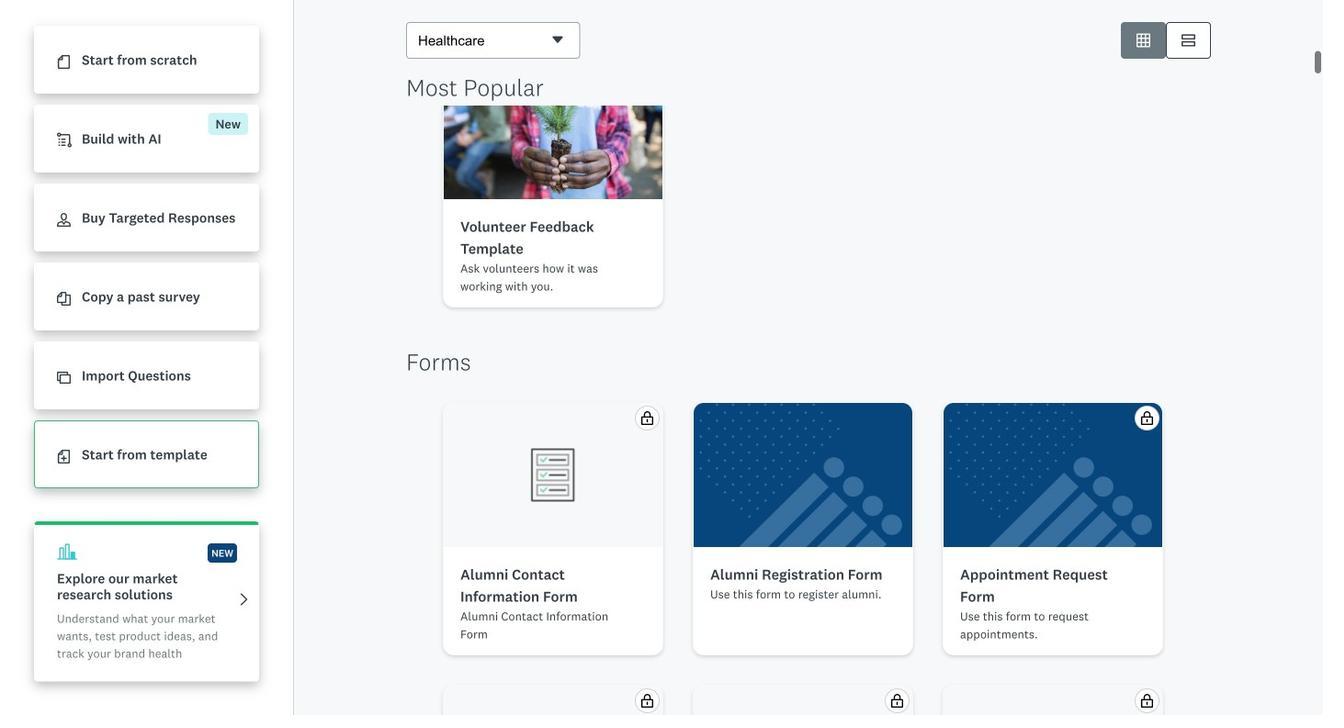 Task type: vqa. For each thing, say whether or not it's contained in the screenshot.
search surveys "field"
no



Task type: locate. For each thing, give the bounding box(es) containing it.
entry interview template image
[[444, 615, 662, 716]]

user image
[[57, 213, 71, 227]]

working from home check-in image
[[944, 615, 1162, 716]]

documentplus image
[[57, 450, 71, 464]]

document image
[[57, 55, 71, 69]]

grid image
[[1137, 34, 1150, 47]]

event planning template image
[[444, 0, 662, 91]]

employee engagement template image
[[694, 332, 912, 476]]



Task type: describe. For each thing, give the bounding box(es) containing it.
documentclone image
[[57, 292, 71, 306]]

chevronright image
[[237, 593, 251, 607]]

clone image
[[57, 371, 71, 385]]

textboxmultiple image
[[1182, 34, 1195, 47]]

employee performance template image
[[944, 332, 1162, 476]]

coronavirus leadership check-in image
[[444, 332, 662, 476]]

surveymonkey-paradigm belonging and inclusion template image
[[694, 615, 912, 716]]



